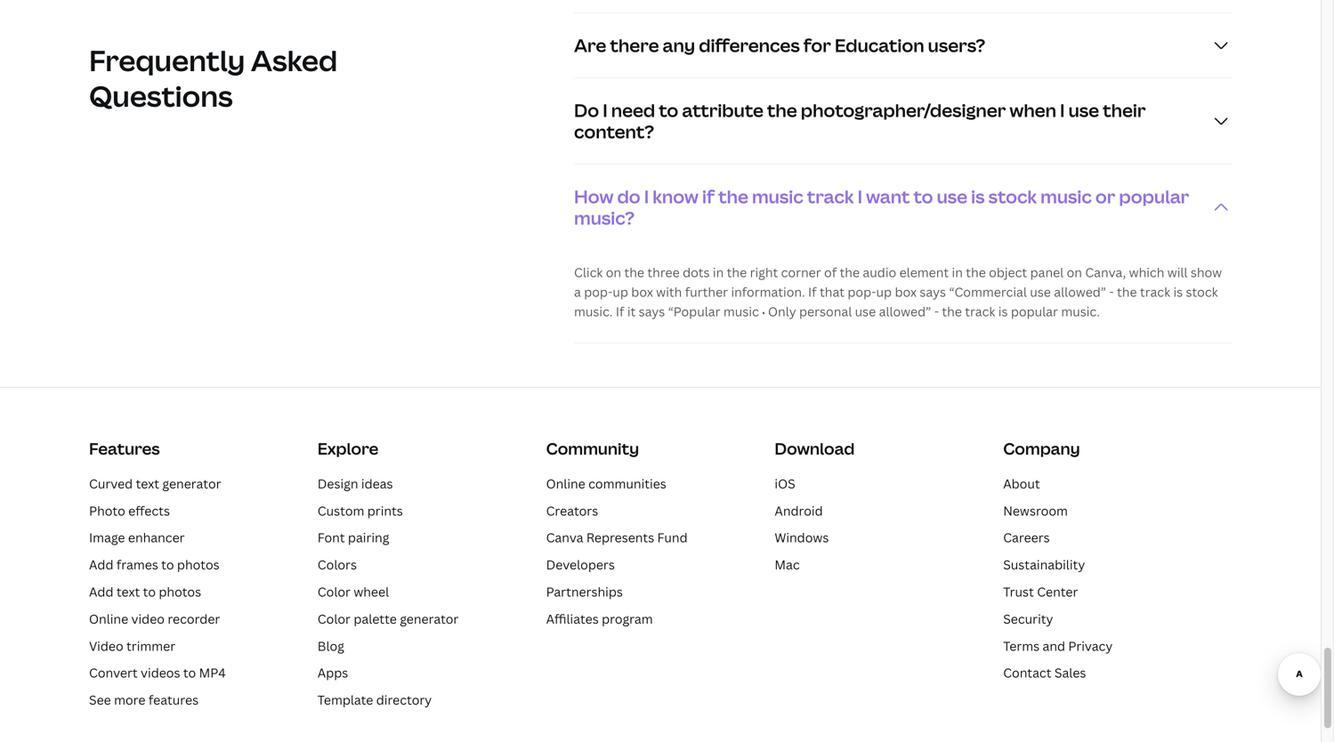 Task type: vqa. For each thing, say whether or not it's contained in the screenshot.
"Sitemap Whiteboard in Green Purple Basic Style" image
no



Task type: describe. For each thing, give the bounding box(es) containing it.
add frames to photos
[[89, 556, 220, 573]]

with
[[656, 283, 682, 300]]

are
[[574, 33, 606, 57]]

need
[[611, 98, 655, 122]]

design ideas link
[[318, 475, 393, 492]]

are there any differences for education users? button
[[574, 13, 1232, 77]]

trust center link
[[1003, 583, 1078, 600]]

track inside how do i know if the music track i want to use is stock music or popular music?
[[807, 184, 854, 209]]

contact sales
[[1003, 665, 1086, 682]]

curved
[[89, 475, 133, 492]]

canva
[[546, 529, 583, 546]]

show
[[1191, 264, 1222, 281]]

text for add
[[116, 583, 140, 600]]

wheel
[[354, 583, 389, 600]]

music right if
[[752, 184, 803, 209]]

contact sales link
[[1003, 665, 1086, 682]]

1 pop- from the left
[[584, 283, 613, 300]]

partnerships
[[546, 583, 623, 600]]

2 in from the left
[[952, 264, 963, 281]]

1 vertical spatial allowed"
[[879, 303, 931, 320]]

1 vertical spatial if
[[616, 303, 624, 320]]

are there any differences for education users?
[[574, 33, 985, 57]]

developers
[[546, 556, 615, 573]]

a
[[574, 283, 581, 300]]

1 horizontal spatial allowed"
[[1054, 283, 1106, 300]]

canva,
[[1085, 264, 1126, 281]]

1 horizontal spatial if
[[808, 283, 817, 300]]

which
[[1129, 264, 1165, 281]]

1 up from the left
[[613, 283, 628, 300]]

newsroom
[[1003, 502, 1068, 519]]

custom prints
[[318, 502, 403, 519]]

2 music. from the left
[[1061, 303, 1100, 320]]

audio
[[863, 264, 896, 281]]

the down "commercial
[[942, 303, 962, 320]]

see more features
[[89, 692, 199, 709]]

developers link
[[546, 556, 615, 573]]

stock inside click on the three dots in the right corner of the audio element in the object panel on canva, which will show a pop-up box with further information. if that pop-up box says "commercial use allowed" - the track is stock music. if it says "popular music ⬝ only personal use allowed" - the track is popular music.
[[1186, 283, 1218, 300]]

music inside click on the three dots in the right corner of the audio element in the object panel on canva, which will show a pop-up box with further information. if that pop-up box says "commercial use allowed" - the track is stock music. if it says "popular music ⬝ only personal use allowed" - the track is popular music.
[[724, 303, 759, 320]]

blog
[[318, 638, 344, 654]]

0 vertical spatial says
[[920, 283, 946, 300]]

curved text generator
[[89, 475, 221, 492]]

features
[[148, 692, 199, 709]]

privacy
[[1068, 638, 1113, 654]]

trimmer
[[126, 638, 175, 654]]

for
[[804, 33, 831, 57]]

users?
[[928, 33, 985, 57]]

if
[[702, 184, 715, 209]]

2 up from the left
[[876, 283, 892, 300]]

design
[[318, 475, 358, 492]]

frequently
[[89, 41, 245, 80]]

music?
[[574, 206, 635, 230]]

want
[[866, 184, 910, 209]]

convert
[[89, 665, 138, 682]]

mp4
[[199, 665, 226, 682]]

the left three
[[624, 264, 644, 281]]

image
[[89, 529, 125, 546]]

blog link
[[318, 638, 344, 654]]

program
[[602, 610, 653, 627]]

popular inside how do i know if the music track i want to use is stock music or popular music?
[[1119, 184, 1189, 209]]

do
[[617, 184, 641, 209]]

online video recorder link
[[89, 610, 220, 627]]

pairing
[[348, 529, 389, 546]]

1 in from the left
[[713, 264, 724, 281]]

how do i know if the music track i want to use is stock music or popular music?
[[574, 184, 1189, 230]]

terms and privacy link
[[1003, 638, 1113, 654]]

affiliates
[[546, 610, 599, 627]]

how
[[574, 184, 614, 209]]

online for online video recorder
[[89, 610, 128, 627]]

2 on from the left
[[1067, 264, 1082, 281]]

community
[[546, 438, 639, 460]]

image enhancer link
[[89, 529, 185, 546]]

about
[[1003, 475, 1040, 492]]

fund
[[657, 529, 688, 546]]

color wheel link
[[318, 583, 389, 600]]

directory
[[376, 692, 432, 709]]

0 horizontal spatial says
[[639, 303, 665, 320]]

see
[[89, 692, 111, 709]]

terms
[[1003, 638, 1040, 654]]

colors link
[[318, 556, 357, 573]]

2 horizontal spatial is
[[1173, 283, 1183, 300]]

color palette generator link
[[318, 610, 459, 627]]

differences
[[699, 33, 800, 57]]

video trimmer link
[[89, 638, 175, 654]]

generator for color palette generator
[[400, 610, 459, 627]]

attribute
[[682, 98, 764, 122]]

to for convert videos to mp4
[[183, 665, 196, 682]]

photo effects link
[[89, 502, 170, 519]]

android
[[775, 502, 823, 519]]

⬝
[[762, 303, 765, 320]]

2 pop- from the left
[[848, 283, 876, 300]]

"commercial
[[949, 283, 1027, 300]]

download
[[775, 438, 855, 460]]

ios link
[[775, 475, 795, 492]]

image enhancer
[[89, 529, 185, 546]]

the inside how do i know if the music track i want to use is stock music or popular music?
[[718, 184, 748, 209]]

color palette generator
[[318, 610, 459, 627]]

element
[[899, 264, 949, 281]]



Task type: locate. For each thing, give the bounding box(es) containing it.
center
[[1037, 583, 1078, 600]]

allowed"
[[1054, 283, 1106, 300], [879, 303, 931, 320]]

color
[[318, 583, 351, 600], [318, 610, 351, 627]]

0 vertical spatial color
[[318, 583, 351, 600]]

photo
[[89, 502, 125, 519]]

stock down show
[[1186, 283, 1218, 300]]

0 horizontal spatial online
[[89, 610, 128, 627]]

online
[[546, 475, 585, 492], [89, 610, 128, 627]]

that
[[820, 283, 845, 300]]

2 color from the top
[[318, 610, 351, 627]]

sustainability link
[[1003, 556, 1085, 573]]

music. down the canva,
[[1061, 303, 1100, 320]]

the left right
[[727, 264, 747, 281]]

mac
[[775, 556, 800, 573]]

1 horizontal spatial -
[[1109, 283, 1114, 300]]

add
[[89, 556, 113, 573], [89, 583, 113, 600]]

0 horizontal spatial stock
[[988, 184, 1037, 209]]

0 vertical spatial if
[[808, 283, 817, 300]]

track left want
[[807, 184, 854, 209]]

photos for add text to photos
[[159, 583, 201, 600]]

the right 'attribute'
[[767, 98, 797, 122]]

0 vertical spatial photos
[[177, 556, 220, 573]]

to for add text to photos
[[143, 583, 156, 600]]

pop- down audio
[[848, 283, 876, 300]]

text down frames
[[116, 583, 140, 600]]

personal
[[799, 303, 852, 320]]

is
[[971, 184, 985, 209], [1173, 283, 1183, 300], [998, 303, 1008, 320]]

color for color wheel
[[318, 583, 351, 600]]

- down the canva,
[[1109, 283, 1114, 300]]

use
[[1069, 98, 1099, 122], [937, 184, 968, 209], [1030, 283, 1051, 300], [855, 303, 876, 320]]

1 horizontal spatial music.
[[1061, 303, 1100, 320]]

2 box from the left
[[895, 283, 917, 300]]

about link
[[1003, 475, 1040, 492]]

1 horizontal spatial is
[[998, 303, 1008, 320]]

do i need to attribute the photographer/designer when i use their content?
[[574, 98, 1146, 144]]

0 vertical spatial allowed"
[[1054, 283, 1106, 300]]

1 vertical spatial photos
[[159, 583, 201, 600]]

affiliates program
[[546, 610, 653, 627]]

any
[[663, 33, 695, 57]]

use right want
[[937, 184, 968, 209]]

0 horizontal spatial up
[[613, 283, 628, 300]]

careers
[[1003, 529, 1050, 546]]

the right of
[[840, 264, 860, 281]]

1 add from the top
[[89, 556, 113, 573]]

1 vertical spatial is
[[1173, 283, 1183, 300]]

on right panel
[[1067, 264, 1082, 281]]

1 horizontal spatial on
[[1067, 264, 1082, 281]]

use inside how do i know if the music track i want to use is stock music or popular music?
[[937, 184, 968, 209]]

in right 'element'
[[952, 264, 963, 281]]

1 horizontal spatial online
[[546, 475, 585, 492]]

add down image
[[89, 556, 113, 573]]

0 horizontal spatial on
[[606, 264, 621, 281]]

online up "video"
[[89, 610, 128, 627]]

font
[[318, 529, 345, 546]]

generator for curved text generator
[[162, 475, 221, 492]]

add for add text to photos
[[89, 583, 113, 600]]

0 vertical spatial is
[[971, 184, 985, 209]]

creators link
[[546, 502, 598, 519]]

color up blog
[[318, 610, 351, 627]]

to inside the do i need to attribute the photographer/designer when i use their content?
[[659, 98, 678, 122]]

color wheel
[[318, 583, 389, 600]]

1 vertical spatial color
[[318, 610, 351, 627]]

stock up object
[[988, 184, 1037, 209]]

1 horizontal spatial popular
[[1119, 184, 1189, 209]]

1 vertical spatial says
[[639, 303, 665, 320]]

newsroom link
[[1003, 502, 1068, 519]]

custom prints link
[[318, 502, 403, 519]]

generator right palette
[[400, 610, 459, 627]]

1 color from the top
[[318, 583, 351, 600]]

2 vertical spatial is
[[998, 303, 1008, 320]]

use down panel
[[1030, 283, 1051, 300]]

2 vertical spatial track
[[965, 303, 995, 320]]

popular down panel
[[1011, 303, 1058, 320]]

frequently asked questions
[[89, 41, 338, 115]]

terms and privacy
[[1003, 638, 1113, 654]]

add text to photos link
[[89, 583, 201, 600]]

video
[[131, 610, 165, 627]]

to left mp4
[[183, 665, 196, 682]]

to
[[659, 98, 678, 122], [914, 184, 933, 209], [161, 556, 174, 573], [143, 583, 156, 600], [183, 665, 196, 682]]

says right 'it'
[[639, 303, 665, 320]]

-
[[1109, 283, 1114, 300], [934, 303, 939, 320]]

1 box from the left
[[631, 283, 653, 300]]

in right dots
[[713, 264, 724, 281]]

0 vertical spatial track
[[807, 184, 854, 209]]

videos
[[141, 665, 180, 682]]

in
[[713, 264, 724, 281], [952, 264, 963, 281]]

of
[[824, 264, 837, 281]]

do i need to attribute the photographer/designer when i use their content? button
[[574, 78, 1232, 164]]

0 horizontal spatial is
[[971, 184, 985, 209]]

company
[[1003, 438, 1080, 460]]

says down 'element'
[[920, 283, 946, 300]]

is inside how do i know if the music track i want to use is stock music or popular music?
[[971, 184, 985, 209]]

0 horizontal spatial box
[[631, 283, 653, 300]]

use left the their at the top right of page
[[1069, 98, 1099, 122]]

0 vertical spatial -
[[1109, 283, 1114, 300]]

add up "video"
[[89, 583, 113, 600]]

three
[[647, 264, 680, 281]]

0 horizontal spatial generator
[[162, 475, 221, 492]]

windows link
[[775, 529, 829, 546]]

0 vertical spatial popular
[[1119, 184, 1189, 209]]

photos
[[177, 556, 220, 573], [159, 583, 201, 600]]

to inside how do i know if the music track i want to use is stock music or popular music?
[[914, 184, 933, 209]]

generator
[[162, 475, 221, 492], [400, 610, 459, 627]]

1 vertical spatial track
[[1140, 283, 1170, 300]]

box up 'it'
[[631, 283, 653, 300]]

the up "commercial
[[966, 264, 986, 281]]

photos up recorder
[[159, 583, 201, 600]]

box down 'element'
[[895, 283, 917, 300]]

up up 'it'
[[613, 283, 628, 300]]

"popular
[[668, 303, 721, 320]]

content?
[[574, 119, 654, 144]]

0 vertical spatial add
[[89, 556, 113, 573]]

prints
[[367, 502, 403, 519]]

music left or
[[1041, 184, 1092, 209]]

popular right or
[[1119, 184, 1189, 209]]

their
[[1103, 98, 1146, 122]]

corner
[[781, 264, 821, 281]]

on right click
[[606, 264, 621, 281]]

1 music. from the left
[[574, 303, 613, 320]]

the inside the do i need to attribute the photographer/designer when i use their content?
[[767, 98, 797, 122]]

right
[[750, 264, 778, 281]]

online for online communities
[[546, 475, 585, 492]]

photographer/designer
[[801, 98, 1006, 122]]

stock inside how do i know if the music track i want to use is stock music or popular music?
[[988, 184, 1037, 209]]

to down enhancer
[[161, 556, 174, 573]]

1 horizontal spatial in
[[952, 264, 963, 281]]

1 vertical spatial popular
[[1011, 303, 1058, 320]]

color for color palette generator
[[318, 610, 351, 627]]

security link
[[1003, 610, 1053, 627]]

to up video
[[143, 583, 156, 600]]

0 horizontal spatial in
[[713, 264, 724, 281]]

music. down a
[[574, 303, 613, 320]]

enhancer
[[128, 529, 185, 546]]

1 horizontal spatial says
[[920, 283, 946, 300]]

convert videos to mp4 link
[[89, 665, 226, 682]]

add for add frames to photos
[[89, 556, 113, 573]]

to for add frames to photos
[[161, 556, 174, 573]]

photos for add frames to photos
[[177, 556, 220, 573]]

allowed" down 'element'
[[879, 303, 931, 320]]

apps link
[[318, 665, 348, 682]]

use inside the do i need to attribute the photographer/designer when i use their content?
[[1069, 98, 1099, 122]]

allowed" down the canva,
[[1054, 283, 1106, 300]]

trust center
[[1003, 583, 1078, 600]]

security
[[1003, 610, 1053, 627]]

2 horizontal spatial track
[[1140, 283, 1170, 300]]

pop- right a
[[584, 283, 613, 300]]

0 horizontal spatial track
[[807, 184, 854, 209]]

1 horizontal spatial stock
[[1186, 283, 1218, 300]]

palette
[[354, 610, 397, 627]]

how do i know if the music track i want to use is stock music or popular music? button
[[574, 165, 1232, 250]]

template directory link
[[318, 692, 432, 709]]

click on the three dots in the right corner of the audio element in the object panel on canva, which will show a pop-up box with further information. if that pop-up box says "commercial use allowed" - the track is stock music. if it says "popular music ⬝ only personal use allowed" - the track is popular music.
[[574, 264, 1222, 320]]

colors
[[318, 556, 357, 573]]

design ideas
[[318, 475, 393, 492]]

generator up effects
[[162, 475, 221, 492]]

when
[[1010, 98, 1056, 122]]

photo effects
[[89, 502, 170, 519]]

template directory
[[318, 692, 432, 709]]

0 horizontal spatial music.
[[574, 303, 613, 320]]

music
[[752, 184, 803, 209], [1041, 184, 1092, 209], [724, 303, 759, 320]]

track down which
[[1140, 283, 1170, 300]]

1 vertical spatial generator
[[400, 610, 459, 627]]

0 vertical spatial text
[[136, 475, 159, 492]]

will
[[1168, 264, 1188, 281]]

text for curved
[[136, 475, 159, 492]]

online up creators link
[[546, 475, 585, 492]]

the down which
[[1117, 283, 1137, 300]]

if left 'it'
[[616, 303, 624, 320]]

1 vertical spatial text
[[116, 583, 140, 600]]

represents
[[586, 529, 654, 546]]

to right need
[[659, 98, 678, 122]]

1 horizontal spatial track
[[965, 303, 995, 320]]

1 horizontal spatial generator
[[400, 610, 459, 627]]

- down 'element'
[[934, 303, 939, 320]]

1 on from the left
[[606, 264, 621, 281]]

if left that
[[808, 283, 817, 300]]

photos down enhancer
[[177, 556, 220, 573]]

music left ⬝
[[724, 303, 759, 320]]

stock
[[988, 184, 1037, 209], [1186, 283, 1218, 300]]

questions
[[89, 77, 233, 115]]

0 vertical spatial generator
[[162, 475, 221, 492]]

know
[[653, 184, 699, 209]]

1 vertical spatial stock
[[1186, 283, 1218, 300]]

sustainability
[[1003, 556, 1085, 573]]

2 add from the top
[[89, 583, 113, 600]]

1 vertical spatial -
[[934, 303, 939, 320]]

1 vertical spatial online
[[89, 610, 128, 627]]

text up effects
[[136, 475, 159, 492]]

0 horizontal spatial -
[[934, 303, 939, 320]]

the right if
[[718, 184, 748, 209]]

and
[[1043, 638, 1065, 654]]

track down "commercial
[[965, 303, 995, 320]]

more
[[114, 692, 145, 709]]

object
[[989, 264, 1027, 281]]

use right personal on the right top of the page
[[855, 303, 876, 320]]

sales
[[1055, 665, 1086, 682]]

1 horizontal spatial pop-
[[848, 283, 876, 300]]

1 horizontal spatial up
[[876, 283, 892, 300]]

0 horizontal spatial popular
[[1011, 303, 1058, 320]]

0 horizontal spatial allowed"
[[879, 303, 931, 320]]

creators
[[546, 502, 598, 519]]

1 horizontal spatial box
[[895, 283, 917, 300]]

0 horizontal spatial pop-
[[584, 283, 613, 300]]

0 vertical spatial stock
[[988, 184, 1037, 209]]

windows
[[775, 529, 829, 546]]

up down audio
[[876, 283, 892, 300]]

to right want
[[914, 184, 933, 209]]

trust
[[1003, 583, 1034, 600]]

recorder
[[168, 610, 220, 627]]

1 vertical spatial add
[[89, 583, 113, 600]]

popular inside click on the three dots in the right corner of the audio element in the object panel on canva, which will show a pop-up box with further information. if that pop-up box says "commercial use allowed" - the track is stock music. if it says "popular music ⬝ only personal use allowed" - the track is popular music.
[[1011, 303, 1058, 320]]

0 vertical spatial online
[[546, 475, 585, 492]]

contact
[[1003, 665, 1052, 682]]

0 horizontal spatial if
[[616, 303, 624, 320]]

color down colors link
[[318, 583, 351, 600]]



